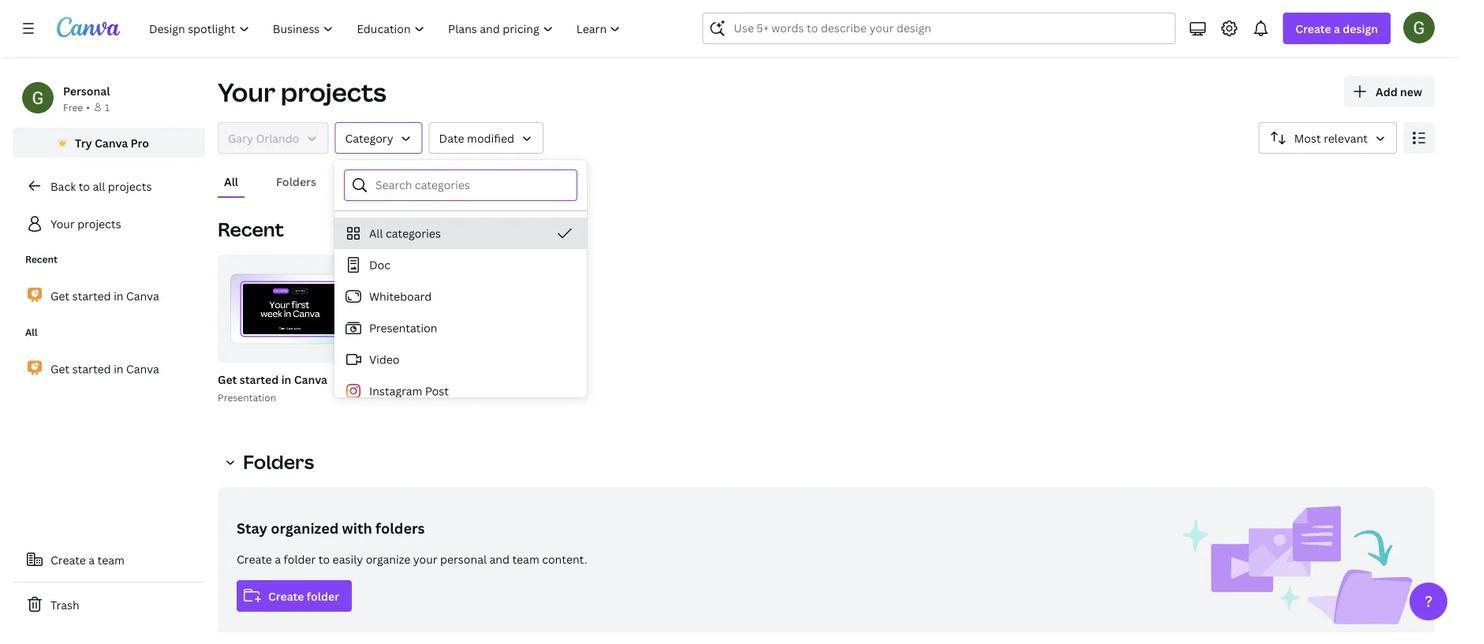 Task type: describe. For each thing, give the bounding box(es) containing it.
folders
[[376, 519, 425, 538]]

video button
[[335, 344, 587, 376]]

free •
[[63, 101, 90, 114]]

create a folder to easily organize your personal and team content.
[[237, 552, 588, 567]]

personal
[[440, 552, 487, 567]]

design
[[1344, 21, 1379, 36]]

doc
[[369, 258, 391, 273]]

date
[[439, 131, 465, 146]]

whiteboard option
[[335, 281, 587, 313]]

gary orlando image
[[1404, 12, 1436, 43]]

back
[[51, 179, 76, 194]]

0 horizontal spatial to
[[79, 179, 90, 194]]

gary
[[228, 131, 253, 146]]

canva inside button
[[95, 135, 128, 150]]

relevant
[[1325, 131, 1369, 146]]

Sort by button
[[1259, 122, 1398, 154]]

presentation option
[[335, 313, 587, 344]]

designs
[[354, 174, 396, 189]]

all categories
[[369, 226, 441, 241]]

pro
[[131, 135, 149, 150]]

designs button
[[348, 167, 403, 197]]

your projects link
[[13, 208, 205, 240]]

1 horizontal spatial your
[[218, 75, 276, 109]]

try canva pro
[[75, 135, 149, 150]]

folder inside create folder "button"
[[307, 589, 339, 604]]

create folder
[[268, 589, 339, 604]]

2 vertical spatial all
[[25, 326, 37, 339]]

1 horizontal spatial team
[[513, 552, 540, 567]]

top level navigation element
[[139, 13, 634, 44]]

canva inside "get started in canva presentation"
[[294, 372, 328, 387]]

presentation inside "get started in canva presentation"
[[218, 391, 276, 404]]

create for create a folder to easily organize your personal and team content.
[[237, 552, 272, 567]]

back to all projects
[[51, 179, 152, 194]]

Search categories search field
[[376, 170, 567, 200]]

gary orlando
[[228, 131, 299, 146]]

post
[[425, 384, 449, 399]]

get started in canva presentation
[[218, 372, 328, 404]]

with
[[342, 519, 372, 538]]

list box containing all categories
[[335, 218, 587, 634]]

2 get started in canva from the top
[[51, 362, 159, 377]]

create for create folder
[[268, 589, 304, 604]]

instagram post option
[[335, 376, 587, 407]]

all categories option
[[335, 218, 587, 249]]

a for design
[[1335, 21, 1341, 36]]

get inside "get started in canva presentation"
[[218, 372, 237, 387]]

add new
[[1377, 84, 1423, 99]]

personal
[[63, 83, 110, 98]]

1 get started in canva link from the top
[[13, 279, 205, 313]]

Search search field
[[734, 13, 1145, 43]]

all for all button
[[224, 174, 238, 189]]

•
[[86, 101, 90, 114]]

Category button
[[335, 122, 423, 154]]

a for team
[[89, 553, 95, 568]]

doc option
[[335, 249, 587, 281]]

Date modified button
[[429, 122, 544, 154]]

folders inside button
[[276, 174, 317, 189]]



Task type: vqa. For each thing, say whether or not it's contained in the screenshot.
"Canva"
yes



Task type: locate. For each thing, give the bounding box(es) containing it.
all
[[93, 179, 105, 194]]

modified
[[467, 131, 515, 146]]

organized
[[271, 519, 339, 538]]

0 vertical spatial folder
[[284, 552, 316, 567]]

create for create a design
[[1296, 21, 1332, 36]]

get started in canva link
[[13, 279, 205, 313], [13, 352, 205, 386]]

in inside "get started in canva presentation"
[[281, 372, 292, 387]]

a inside dropdown button
[[1335, 21, 1341, 36]]

0 vertical spatial to
[[79, 179, 90, 194]]

team inside button
[[98, 553, 125, 568]]

presentation down whiteboard
[[369, 321, 438, 336]]

folder down "easily"
[[307, 589, 339, 604]]

recent
[[218, 217, 284, 242], [25, 253, 58, 266]]

whiteboard
[[369, 289, 432, 304]]

None search field
[[703, 13, 1176, 44]]

presentation button
[[335, 313, 587, 344]]

2 horizontal spatial a
[[1335, 21, 1341, 36]]

0 horizontal spatial recent
[[25, 253, 58, 266]]

in
[[114, 289, 124, 304], [114, 362, 124, 377], [281, 372, 292, 387]]

instagram post
[[369, 384, 449, 399]]

your
[[218, 75, 276, 109], [51, 217, 75, 232]]

to left "easily"
[[319, 552, 330, 567]]

1
[[105, 101, 110, 114]]

all
[[224, 174, 238, 189], [369, 226, 383, 241], [25, 326, 37, 339]]

create left design
[[1296, 21, 1332, 36]]

a for folder
[[275, 552, 281, 567]]

your
[[413, 552, 438, 567]]

get started in canva
[[51, 289, 159, 304], [51, 362, 159, 377]]

0 vertical spatial presentation
[[369, 321, 438, 336]]

1 vertical spatial recent
[[25, 253, 58, 266]]

create up trash
[[51, 553, 86, 568]]

stay
[[237, 519, 268, 538]]

projects right all
[[108, 179, 152, 194]]

images button
[[428, 167, 479, 197]]

your projects up orlando
[[218, 75, 387, 109]]

try canva pro button
[[13, 128, 205, 158]]

all inside button
[[224, 174, 238, 189]]

a up 'trash' 'link'
[[89, 553, 95, 568]]

0 vertical spatial your
[[218, 75, 276, 109]]

stay organized with folders
[[237, 519, 425, 538]]

presentation down get started in canva button
[[218, 391, 276, 404]]

video
[[369, 352, 400, 367]]

category
[[345, 131, 394, 146]]

team up 'trash' 'link'
[[98, 553, 125, 568]]

all for all categories
[[369, 226, 383, 241]]

a
[[1335, 21, 1341, 36], [275, 552, 281, 567], [89, 553, 95, 568]]

folders up organized
[[243, 449, 314, 475]]

presentation
[[369, 321, 438, 336], [218, 391, 276, 404]]

back to all projects link
[[13, 170, 205, 202]]

1 horizontal spatial all
[[224, 174, 238, 189]]

create down organized
[[268, 589, 304, 604]]

get started in canva button
[[218, 370, 328, 390]]

trash link
[[13, 590, 205, 621]]

1 vertical spatial folders
[[243, 449, 314, 475]]

0 vertical spatial all
[[224, 174, 238, 189]]

your up 'gary'
[[218, 75, 276, 109]]

0 vertical spatial recent
[[218, 217, 284, 242]]

create a team
[[51, 553, 125, 568]]

2 vertical spatial projects
[[77, 217, 121, 232]]

categories
[[386, 226, 441, 241]]

create down stay
[[237, 552, 272, 567]]

new
[[1401, 84, 1423, 99]]

add new button
[[1345, 76, 1436, 107]]

your projects
[[218, 75, 387, 109], [51, 217, 121, 232]]

organize
[[366, 552, 411, 567]]

create a design
[[1296, 21, 1379, 36]]

1 vertical spatial presentation
[[218, 391, 276, 404]]

0 vertical spatial projects
[[281, 75, 387, 109]]

images
[[434, 174, 472, 189]]

0 horizontal spatial your projects
[[51, 217, 121, 232]]

free
[[63, 101, 83, 114]]

try
[[75, 135, 92, 150]]

easily
[[333, 552, 363, 567]]

add
[[1377, 84, 1398, 99]]

0 vertical spatial folders
[[276, 174, 317, 189]]

a up create folder "button"
[[275, 552, 281, 567]]

1 horizontal spatial a
[[275, 552, 281, 567]]

Owner button
[[218, 122, 329, 154]]

folders button
[[218, 447, 324, 478]]

a left design
[[1335, 21, 1341, 36]]

1 vertical spatial get started in canva link
[[13, 352, 205, 386]]

most
[[1295, 131, 1322, 146]]

presentation inside button
[[369, 321, 438, 336]]

projects down all
[[77, 217, 121, 232]]

0 horizontal spatial your
[[51, 217, 75, 232]]

recent down all button
[[218, 217, 284, 242]]

create
[[1296, 21, 1332, 36], [237, 552, 272, 567], [51, 553, 86, 568], [268, 589, 304, 604]]

folders button
[[270, 167, 323, 197]]

doc button
[[335, 249, 587, 281]]

team right 'and'
[[513, 552, 540, 567]]

1 vertical spatial your projects
[[51, 217, 121, 232]]

1 horizontal spatial recent
[[218, 217, 284, 242]]

instagram
[[369, 384, 423, 399]]

to
[[79, 179, 90, 194], [319, 552, 330, 567]]

create inside create a design dropdown button
[[1296, 21, 1332, 36]]

0 horizontal spatial a
[[89, 553, 95, 568]]

create inside create folder "button"
[[268, 589, 304, 604]]

1 vertical spatial folder
[[307, 589, 339, 604]]

2 horizontal spatial all
[[369, 226, 383, 241]]

0 vertical spatial get started in canva link
[[13, 279, 205, 313]]

folders down orlando
[[276, 174, 317, 189]]

team
[[513, 552, 540, 567], [98, 553, 125, 568]]

date modified
[[439, 131, 515, 146]]

1 vertical spatial get started in canva
[[51, 362, 159, 377]]

create a team button
[[13, 545, 205, 576]]

0 horizontal spatial team
[[98, 553, 125, 568]]

0 vertical spatial your projects
[[218, 75, 387, 109]]

1 vertical spatial all
[[369, 226, 383, 241]]

all categories button
[[335, 218, 587, 249]]

1 vertical spatial projects
[[108, 179, 152, 194]]

0 vertical spatial get started in canva
[[51, 289, 159, 304]]

0 horizontal spatial presentation
[[218, 391, 276, 404]]

folder down organized
[[284, 552, 316, 567]]

and
[[490, 552, 510, 567]]

create for create a team
[[51, 553, 86, 568]]

2 get started in canva link from the top
[[13, 352, 205, 386]]

folder
[[284, 552, 316, 567], [307, 589, 339, 604]]

1 get started in canva from the top
[[51, 289, 159, 304]]

1 horizontal spatial your projects
[[218, 75, 387, 109]]

all button
[[218, 167, 245, 197]]

a inside button
[[89, 553, 95, 568]]

video option
[[335, 344, 587, 376]]

most relevant
[[1295, 131, 1369, 146]]

0 horizontal spatial all
[[25, 326, 37, 339]]

whiteboard button
[[335, 281, 587, 313]]

create folder button
[[237, 581, 352, 612]]

get
[[51, 289, 70, 304], [51, 362, 70, 377], [218, 372, 237, 387]]

projects up 'category'
[[281, 75, 387, 109]]

1 vertical spatial to
[[319, 552, 330, 567]]

projects
[[281, 75, 387, 109], [108, 179, 152, 194], [77, 217, 121, 232]]

folders
[[276, 174, 317, 189], [243, 449, 314, 475]]

create a design button
[[1284, 13, 1392, 44]]

list box
[[335, 218, 587, 634]]

canva
[[95, 135, 128, 150], [126, 289, 159, 304], [126, 362, 159, 377], [294, 372, 328, 387]]

recent down your projects link
[[25, 253, 58, 266]]

content.
[[542, 552, 588, 567]]

orlando
[[256, 131, 299, 146]]

instagram post button
[[335, 376, 587, 407]]

trash
[[51, 598, 79, 613]]

started
[[72, 289, 111, 304], [72, 362, 111, 377], [240, 372, 279, 387]]

create inside create a team button
[[51, 553, 86, 568]]

folders inside dropdown button
[[243, 449, 314, 475]]

1 vertical spatial your
[[51, 217, 75, 232]]

started inside "get started in canva presentation"
[[240, 372, 279, 387]]

all inside button
[[369, 226, 383, 241]]

to left all
[[79, 179, 90, 194]]

1 horizontal spatial to
[[319, 552, 330, 567]]

your down the back
[[51, 217, 75, 232]]

your projects down all
[[51, 217, 121, 232]]

1 horizontal spatial presentation
[[369, 321, 438, 336]]



